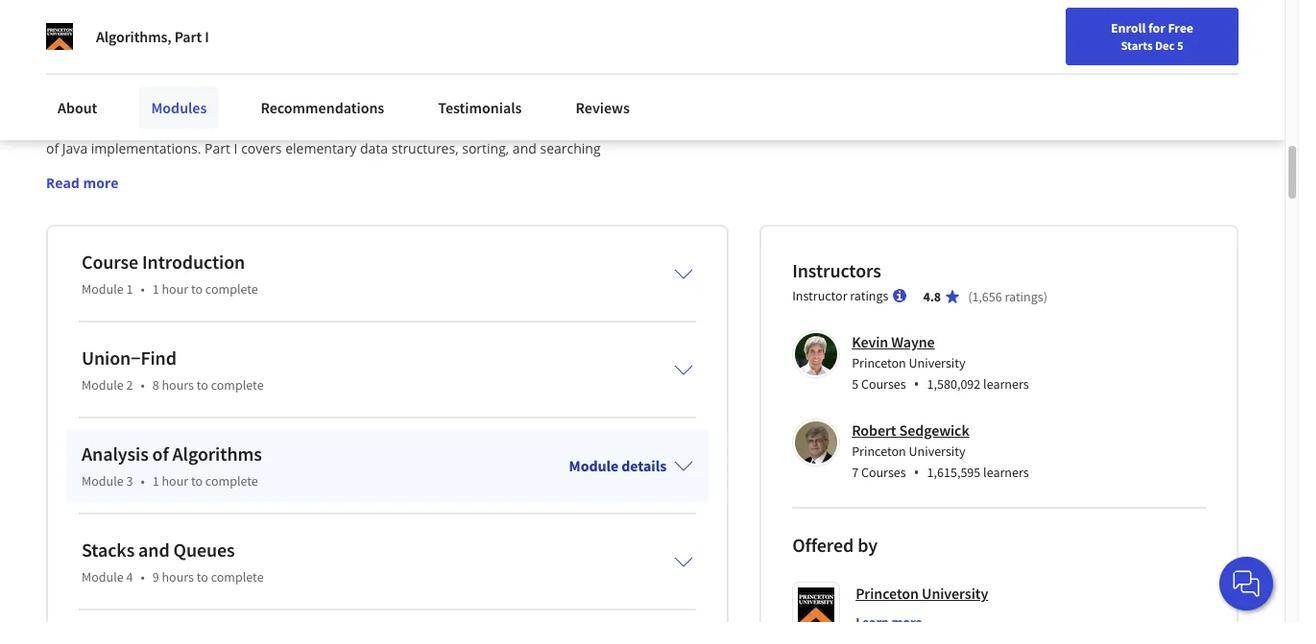 Task type: locate. For each thing, give the bounding box(es) containing it.
structures, down essential
[[176, 119, 243, 137]]

0 vertical spatial i
[[205, 27, 209, 46]]

1 vertical spatial university
[[909, 443, 965, 460]]

information
[[248, 99, 322, 117]]

princeton
[[852, 354, 906, 372], [852, 443, 906, 460], [856, 584, 919, 603]]

structures, down applications on the left top
[[392, 139, 459, 157]]

0 vertical spatial part
[[175, 27, 202, 46]]

of right analysis
[[152, 442, 169, 466]]

module
[[82, 280, 124, 298], [82, 376, 124, 394], [569, 456, 619, 475], [82, 472, 124, 490], [82, 568, 124, 586]]

( 1,656 ratings )
[[968, 288, 1047, 305]]

1 vertical spatial part
[[205, 139, 230, 157]]

learners inside kevin wayne princeton university 5 courses • 1,580,092 learners
[[983, 375, 1029, 393]]

offered by
[[792, 533, 878, 557]]

course inside this course covers the essential information that every serious programmer needs to know about algorithms and data structures, with emphasis on applications and scientific performance analysis of java implementations. part i covers elementary data structures, sorting, and searching algorithms. part ii focuses on graph- and string-processing algorithms. read more
[[75, 99, 117, 117]]

1 horizontal spatial on
[[340, 119, 357, 137]]

0 vertical spatial of
[[46, 139, 59, 157]]

complete down the queues
[[211, 568, 264, 586]]

2 hour from the top
[[162, 472, 188, 490]]

1 vertical spatial on
[[212, 159, 228, 178]]

structures,
[[176, 119, 243, 137], [392, 139, 459, 157]]

0 horizontal spatial i
[[205, 27, 209, 46]]

every
[[354, 99, 388, 117]]

about link
[[46, 86, 109, 129]]

hour right 3
[[162, 472, 188, 490]]

1
[[126, 280, 133, 298], [152, 280, 159, 298], [152, 472, 159, 490]]

hours inside stacks and queues module 4 • 9 hours to complete
[[162, 568, 194, 586]]

0 horizontal spatial 5
[[852, 375, 859, 393]]

for
[[1148, 19, 1165, 36]]

0 vertical spatial princeton
[[852, 354, 906, 372]]

0 horizontal spatial on
[[212, 159, 228, 178]]

module left 3
[[82, 472, 124, 490]]

on
[[340, 119, 357, 137], [212, 159, 228, 178]]

complete up algorithms
[[211, 376, 264, 394]]

• left 1,580,092
[[914, 374, 920, 395]]

princeton down robert
[[852, 443, 906, 460]]

university for sedgewick
[[909, 443, 965, 460]]

0 vertical spatial data
[[144, 119, 172, 137]]

that
[[325, 99, 351, 117]]

know
[[582, 99, 616, 117]]

part right algorithms, at the left of page
[[175, 27, 202, 46]]

1 vertical spatial 5
[[852, 375, 859, 393]]

princeton down "kevin"
[[852, 354, 906, 372]]

5 right dec
[[1177, 37, 1183, 53]]

learners right 1,580,092
[[983, 375, 1029, 393]]

courses
[[861, 375, 906, 393], [861, 464, 906, 481]]

instructor ratings
[[792, 287, 889, 304]]

2 vertical spatial part
[[120, 159, 146, 178]]

1 learners from the top
[[983, 375, 1029, 393]]

1 horizontal spatial structures,
[[392, 139, 459, 157]]

5
[[1177, 37, 1183, 53], [852, 375, 859, 393]]

princeton down by
[[856, 584, 919, 603]]

on down that
[[340, 119, 357, 137]]

hour inside course introduction module 1 • 1 hour to complete
[[162, 280, 188, 298]]

covers left the
[[121, 99, 161, 117]]

)
[[1043, 288, 1047, 305]]

learners inside robert sedgewick princeton university 7 courses • 1,615,595 learners
[[983, 464, 1029, 481]]

0 horizontal spatial data
[[144, 119, 172, 137]]

focuses
[[161, 159, 208, 178]]

and left string-
[[276, 159, 300, 178]]

• left 1,615,595
[[914, 462, 920, 483]]

0 horizontal spatial part
[[120, 159, 146, 178]]

module left details
[[569, 456, 619, 475]]

algorithms, part i
[[96, 27, 209, 46]]

wayne
[[891, 332, 935, 351]]

module down course
[[82, 280, 124, 298]]

university inside "link"
[[922, 584, 988, 603]]

course
[[373, 40, 449, 75], [75, 99, 117, 117]]

1 algorithms. from the left
[[46, 159, 117, 178]]

1 down introduction
[[152, 280, 159, 298]]

instructors
[[792, 258, 881, 282]]

2 vertical spatial university
[[922, 584, 988, 603]]

0 horizontal spatial of
[[46, 139, 59, 157]]

and
[[117, 119, 141, 137], [439, 119, 463, 137], [513, 139, 537, 157], [276, 159, 300, 178], [138, 538, 170, 562]]

starts
[[1121, 37, 1153, 53]]

i right 13
[[205, 27, 209, 46]]

0 horizontal spatial structures,
[[176, 119, 243, 137]]

of
[[46, 139, 59, 157], [152, 442, 169, 466]]

to down the queues
[[197, 568, 208, 586]]

algorithms
[[46, 119, 113, 137]]

1 horizontal spatial of
[[152, 442, 169, 466]]

courses inside robert sedgewick princeton university 7 courses • 1,615,595 learners
[[861, 464, 906, 481]]

introduction
[[142, 250, 245, 274]]

0 vertical spatial courses
[[861, 375, 906, 393]]

of inside analysis of algorithms module 3 • 1 hour to complete
[[152, 442, 169, 466]]

0 vertical spatial course
[[373, 40, 449, 75]]

robert sedgewick princeton university 7 courses • 1,615,595 learners
[[852, 421, 1029, 483]]

to right 8
[[197, 376, 208, 394]]

1 right 3
[[152, 472, 159, 490]]

module left 4 on the bottom left
[[82, 568, 124, 586]]

there
[[46, 40, 112, 75]]

algorithms. down sorting,
[[415, 159, 486, 178]]

i up graph-
[[234, 139, 238, 157]]

to up performance
[[566, 99, 579, 117]]

• left 9
[[141, 568, 145, 586]]

courses for robert
[[861, 464, 906, 481]]

0 vertical spatial hours
[[162, 376, 194, 394]]

complete down algorithms
[[205, 472, 258, 490]]

13
[[160, 40, 187, 75]]

courses right the 7
[[861, 464, 906, 481]]

and up 9
[[138, 538, 170, 562]]

5 down "kevin"
[[852, 375, 859, 393]]

course up the algorithms
[[75, 99, 117, 117]]

1 vertical spatial hours
[[162, 568, 194, 586]]

complete inside union−find module 2 • 8 hours to complete
[[211, 376, 264, 394]]

data up processing
[[360, 139, 388, 157]]

• left 8
[[141, 376, 145, 394]]

more
[[83, 174, 119, 192]]

essential
[[189, 99, 244, 117]]

1 horizontal spatial i
[[234, 139, 238, 157]]

princeton inside robert sedgewick princeton university 7 courses • 1,615,595 learners
[[852, 443, 906, 460]]

2 learners from the top
[[983, 464, 1029, 481]]

0 vertical spatial hour
[[162, 280, 188, 298]]

ratings
[[850, 287, 889, 304], [1005, 288, 1043, 305]]

show notifications image
[[1099, 24, 1122, 47]]

• inside kevin wayne princeton university 5 courses • 1,580,092 learners
[[914, 374, 920, 395]]

hour down introduction
[[162, 280, 188, 298]]

data up 'implementations.'
[[144, 119, 172, 137]]

courses down kevin wayne link
[[861, 375, 906, 393]]

this
[[324, 40, 367, 75]]

1 horizontal spatial algorithms.
[[415, 159, 486, 178]]

1 inside analysis of algorithms module 3 • 1 hour to complete
[[152, 472, 159, 490]]

0 vertical spatial 5
[[1177, 37, 1183, 53]]

0 vertical spatial learners
[[983, 375, 1029, 393]]

1 horizontal spatial part
[[175, 27, 202, 46]]

princeton for kevin
[[852, 354, 906, 372]]

1 vertical spatial i
[[234, 139, 238, 157]]

on left graph-
[[212, 159, 228, 178]]

8
[[152, 376, 159, 394]]

there are 13 modules in this course
[[46, 40, 449, 75]]

2 hours from the top
[[162, 568, 194, 586]]

needs
[[525, 99, 563, 117]]

hours
[[162, 376, 194, 394], [162, 568, 194, 586]]

complete inside analysis of algorithms module 3 • 1 hour to complete
[[205, 472, 258, 490]]

dec
[[1155, 37, 1175, 53]]

instructor
[[792, 287, 847, 304]]

1 horizontal spatial covers
[[241, 139, 282, 157]]

1 courses from the top
[[861, 375, 906, 393]]

with
[[246, 119, 273, 137]]

0 vertical spatial university
[[909, 354, 965, 372]]

data
[[144, 119, 172, 137], [360, 139, 388, 157]]

recommendations link
[[249, 86, 396, 129]]

1 vertical spatial structures,
[[392, 139, 459, 157]]

learners for kevin wayne
[[983, 375, 1029, 393]]

hours right 9
[[162, 568, 194, 586]]

1 hours from the top
[[162, 376, 194, 394]]

0 vertical spatial covers
[[121, 99, 161, 117]]

1 vertical spatial courses
[[861, 464, 906, 481]]

queues
[[173, 538, 235, 562]]

ratings down the instructors
[[850, 287, 889, 304]]

complete inside stacks and queues module 4 • 9 hours to complete
[[211, 568, 264, 586]]

covers down with
[[241, 139, 282, 157]]

2 courses from the top
[[861, 464, 906, 481]]

learners
[[983, 375, 1029, 393], [983, 464, 1029, 481]]

1 horizontal spatial 5
[[1177, 37, 1183, 53]]

princeton inside kevin wayne princeton university 5 courses • 1,580,092 learners
[[852, 354, 906, 372]]

complete down introduction
[[205, 280, 258, 298]]

learners right 1,615,595
[[983, 464, 1029, 481]]

2 horizontal spatial part
[[205, 139, 230, 157]]

1 vertical spatial princeton
[[852, 443, 906, 460]]

princeton university image
[[46, 23, 73, 50]]

scientific
[[467, 119, 521, 137]]

ratings right 1,656 at right top
[[1005, 288, 1043, 305]]

module inside analysis of algorithms module 3 • 1 hour to complete
[[82, 472, 124, 490]]

1 hour from the top
[[162, 280, 188, 298]]

1,615,595
[[927, 464, 981, 481]]

university inside kevin wayne princeton university 5 courses • 1,580,092 learners
[[909, 354, 965, 372]]

0 horizontal spatial course
[[75, 99, 117, 117]]

details
[[621, 456, 667, 475]]

0 horizontal spatial ratings
[[850, 287, 889, 304]]

5 inside kevin wayne princeton university 5 courses • 1,580,092 learners
[[852, 375, 859, 393]]

1 vertical spatial course
[[75, 99, 117, 117]]

1 vertical spatial hour
[[162, 472, 188, 490]]

2 vertical spatial princeton
[[856, 584, 919, 603]]

part up the focuses
[[205, 139, 230, 157]]

to inside analysis of algorithms module 3 • 1 hour to complete
[[191, 472, 203, 490]]

course up the 'serious'
[[373, 40, 449, 75]]

0 horizontal spatial algorithms.
[[46, 159, 117, 178]]

reviews link
[[564, 86, 641, 129]]

kevin wayne link
[[852, 332, 935, 351]]

university
[[909, 354, 965, 372], [909, 443, 965, 460], [922, 584, 988, 603]]

i inside this course covers the essential information that every serious programmer needs to know about algorithms and data structures, with emphasis on applications and scientific performance analysis of java implementations. part i covers elementary data structures, sorting, and searching algorithms. part ii focuses on graph- and string-processing algorithms. read more
[[234, 139, 238, 157]]

2 algorithms. from the left
[[415, 159, 486, 178]]

• down introduction
[[141, 280, 145, 298]]

• right 3
[[141, 472, 145, 490]]

to down algorithms
[[191, 472, 203, 490]]

courses inside kevin wayne princeton university 5 courses • 1,580,092 learners
[[861, 375, 906, 393]]

0 vertical spatial structures,
[[176, 119, 243, 137]]

covers
[[121, 99, 161, 117], [241, 139, 282, 157]]

part left ii
[[120, 159, 146, 178]]

module left 2
[[82, 376, 124, 394]]

kevin
[[852, 332, 888, 351]]

hours right 8
[[162, 376, 194, 394]]

hour
[[162, 280, 188, 298], [162, 472, 188, 490]]

•
[[141, 280, 145, 298], [914, 374, 920, 395], [141, 376, 145, 394], [914, 462, 920, 483], [141, 472, 145, 490], [141, 568, 145, 586]]

of left java
[[46, 139, 59, 157]]

to down introduction
[[191, 280, 203, 298]]

university inside robert sedgewick princeton university 7 courses • 1,615,595 learners
[[909, 443, 965, 460]]

algorithms. down java
[[46, 159, 117, 178]]

1 vertical spatial data
[[360, 139, 388, 157]]

princeton university
[[856, 584, 988, 603]]

1 vertical spatial of
[[152, 442, 169, 466]]

1 vertical spatial learners
[[983, 464, 1029, 481]]

analysis of algorithms module 3 • 1 hour to complete
[[82, 442, 262, 490]]

courses for kevin
[[861, 375, 906, 393]]

to
[[566, 99, 579, 117], [191, 280, 203, 298], [197, 376, 208, 394], [191, 472, 203, 490], [197, 568, 208, 586]]



Task type: vqa. For each thing, say whether or not it's contained in the screenshot.
bottom 'learners'
yes



Task type: describe. For each thing, give the bounding box(es) containing it.
union−find
[[82, 346, 177, 370]]

sorting,
[[462, 139, 509, 157]]

5 inside enroll for free starts dec 5
[[1177, 37, 1183, 53]]

2
[[126, 376, 133, 394]]

and inside stacks and queues module 4 • 9 hours to complete
[[138, 538, 170, 562]]

analysis
[[82, 442, 149, 466]]

learners for robert sedgewick
[[983, 464, 1029, 481]]

this course covers the essential information that every serious programmer needs to know about algorithms and data structures, with emphasis on applications and scientific performance analysis of java implementations. part i covers elementary data structures, sorting, and searching algorithms. part ii focuses on graph- and string-processing algorithms. read more
[[46, 99, 663, 192]]

kevin wayne princeton university 5 courses • 1,580,092 learners
[[852, 332, 1029, 395]]

of inside this course covers the essential information that every serious programmer needs to know about algorithms and data structures, with emphasis on applications and scientific performance analysis of java implementations. part i covers elementary data structures, sorting, and searching algorithms. part ii focuses on graph- and string-processing algorithms. read more
[[46, 139, 59, 157]]

princeton university link
[[856, 582, 988, 605]]

course
[[82, 250, 138, 274]]

free
[[1168, 19, 1194, 36]]

university for wayne
[[909, 354, 965, 372]]

hour inside analysis of algorithms module 3 • 1 hour to complete
[[162, 472, 188, 490]]

are
[[118, 40, 155, 75]]

offered
[[792, 533, 854, 557]]

module inside stacks and queues module 4 • 9 hours to complete
[[82, 568, 124, 586]]

union−find module 2 • 8 hours to complete
[[82, 346, 264, 394]]

• inside union−find module 2 • 8 hours to complete
[[141, 376, 145, 394]]

recommendations
[[261, 98, 384, 117]]

3
[[126, 472, 133, 490]]

robert sedgewick link
[[852, 421, 969, 440]]

modules
[[193, 40, 292, 75]]

in
[[297, 40, 319, 75]]

to inside stacks and queues module 4 • 9 hours to complete
[[197, 568, 208, 586]]

about
[[58, 98, 97, 117]]

hours inside union−find module 2 • 8 hours to complete
[[162, 376, 194, 394]]

chat with us image
[[1231, 568, 1262, 599]]

serious
[[392, 99, 437, 117]]

(
[[968, 288, 972, 305]]

stacks
[[82, 538, 135, 562]]

• inside stacks and queues module 4 • 9 hours to complete
[[141, 568, 145, 586]]

1 horizontal spatial course
[[373, 40, 449, 75]]

• inside robert sedgewick princeton university 7 courses • 1,615,595 learners
[[914, 462, 920, 483]]

and up 'implementations.'
[[117, 119, 141, 137]]

to inside course introduction module 1 • 1 hour to complete
[[191, 280, 203, 298]]

to inside this course covers the essential information that every serious programmer needs to know about algorithms and data structures, with emphasis on applications and scientific performance analysis of java implementations. part i covers elementary data structures, sorting, and searching algorithms. part ii focuses on graph- and string-processing algorithms. read more
[[566, 99, 579, 117]]

9
[[152, 568, 159, 586]]

programmer
[[441, 99, 521, 117]]

princeton for robert
[[852, 443, 906, 460]]

read more button
[[46, 173, 119, 193]]

to inside union−find module 2 • 8 hours to complete
[[197, 376, 208, 394]]

complete inside course introduction module 1 • 1 hour to complete
[[205, 280, 258, 298]]

and down scientific
[[513, 139, 537, 157]]

analysis
[[610, 119, 659, 137]]

robert
[[852, 421, 896, 440]]

string-
[[304, 159, 344, 178]]

1 down course
[[126, 280, 133, 298]]

• inside course introduction module 1 • 1 hour to complete
[[141, 280, 145, 298]]

1 horizontal spatial ratings
[[1005, 288, 1043, 305]]

reviews
[[576, 98, 630, 117]]

1 vertical spatial covers
[[241, 139, 282, 157]]

0 vertical spatial on
[[340, 119, 357, 137]]

0 horizontal spatial covers
[[121, 99, 161, 117]]

graph-
[[232, 159, 273, 178]]

emphasis
[[276, 119, 337, 137]]

princeton inside "link"
[[856, 584, 919, 603]]

1,580,092
[[927, 375, 981, 393]]

course introduction module 1 • 1 hour to complete
[[82, 250, 258, 298]]

processing
[[344, 159, 411, 178]]

4
[[126, 568, 133, 586]]

implementations.
[[91, 139, 201, 157]]

enroll
[[1111, 19, 1146, 36]]

algorithms,
[[96, 27, 172, 46]]

modules
[[151, 98, 207, 117]]

the
[[165, 99, 186, 117]]

elementary
[[285, 139, 357, 157]]

modules link
[[140, 86, 218, 129]]

performance
[[525, 119, 606, 137]]

by
[[858, 533, 878, 557]]

coursera image
[[23, 16, 145, 46]]

this
[[46, 99, 72, 117]]

module details
[[569, 456, 667, 475]]

kevin wayne image
[[795, 333, 837, 375]]

read
[[46, 174, 80, 192]]

• inside analysis of algorithms module 3 • 1 hour to complete
[[141, 472, 145, 490]]

sedgewick
[[899, 421, 969, 440]]

7
[[852, 464, 859, 481]]

about
[[620, 99, 657, 117]]

ii
[[150, 159, 157, 178]]

robert sedgewick image
[[795, 422, 837, 464]]

4.8
[[923, 288, 941, 305]]

stacks and queues module 4 • 9 hours to complete
[[82, 538, 264, 586]]

testimonials link
[[427, 86, 533, 129]]

applications
[[360, 119, 436, 137]]

and down testimonials
[[439, 119, 463, 137]]

algorithms
[[172, 442, 262, 466]]

1 horizontal spatial data
[[360, 139, 388, 157]]

module inside course introduction module 1 • 1 hour to complete
[[82, 280, 124, 298]]

searching
[[540, 139, 601, 157]]

enroll for free starts dec 5
[[1111, 19, 1194, 53]]

java
[[62, 139, 88, 157]]

testimonials
[[438, 98, 522, 117]]

module inside union−find module 2 • 8 hours to complete
[[82, 376, 124, 394]]

1,656
[[972, 288, 1002, 305]]



